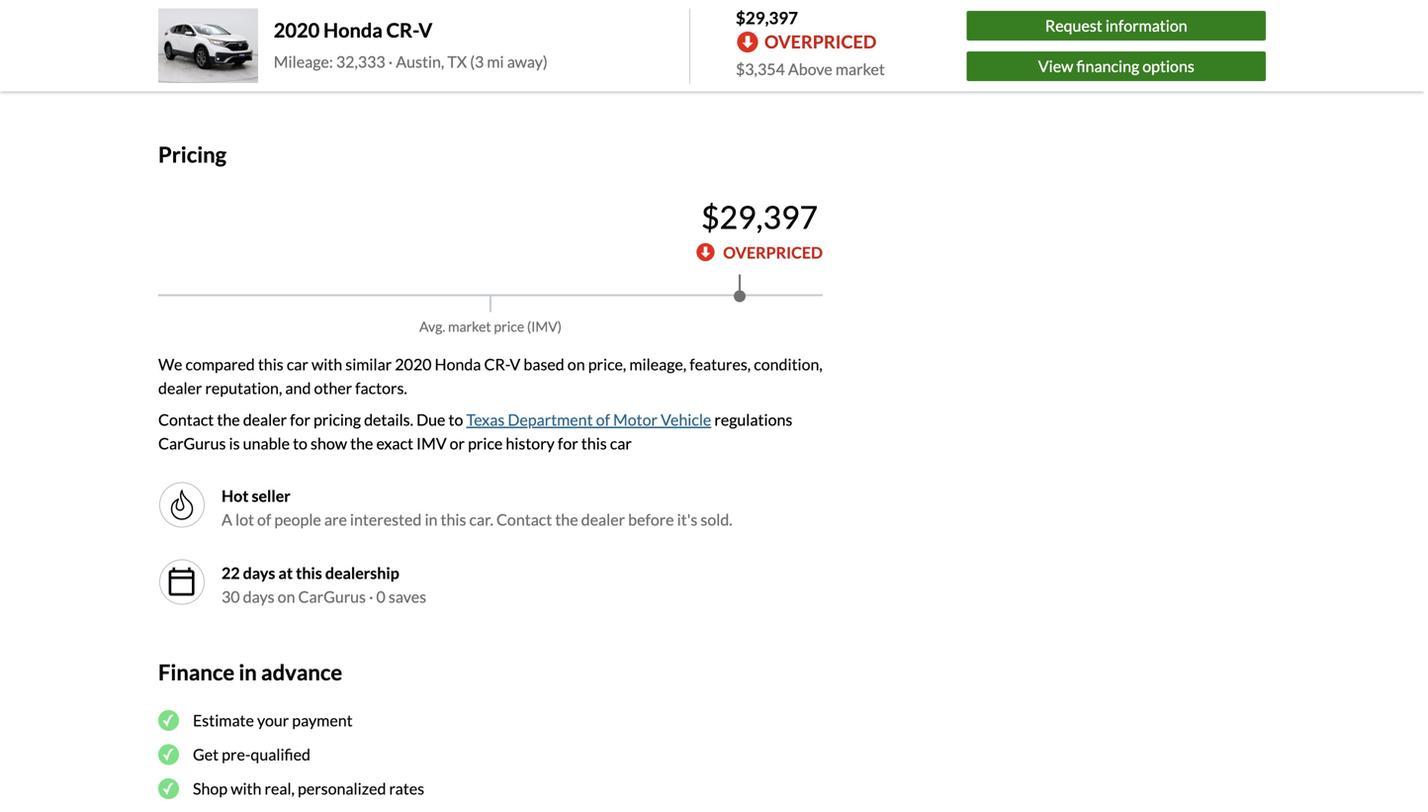 Task type: vqa. For each thing, say whether or not it's contained in the screenshot.
the bottommost the that
no



Task type: locate. For each thing, give the bounding box(es) containing it.
0 vertical spatial contact
[[158, 410, 214, 429]]

0 vertical spatial vehicle
[[190, 33, 241, 52]]

$3,354
[[736, 59, 785, 79]]

0 horizontal spatial market
[[448, 318, 491, 335]]

compared
[[186, 355, 255, 374]]

1 vertical spatial ·
[[369, 587, 374, 606]]

0 horizontal spatial ·
[[369, 587, 374, 606]]

0 vertical spatial on
[[228, 72, 245, 91]]

market right avg.
[[448, 318, 491, 335]]

on down at
[[278, 587, 295, 606]]

1 vertical spatial to
[[293, 434, 308, 453]]

previous
[[201, 9, 263, 28], [283, 33, 343, 52]]

days right 30
[[243, 587, 275, 606]]

this
[[258, 355, 284, 374], [582, 434, 607, 453], [441, 510, 466, 529], [296, 563, 322, 583]]

1 horizontal spatial market
[[836, 59, 885, 79]]

market
[[836, 59, 885, 79], [448, 318, 491, 335]]

with
[[312, 355, 343, 374], [231, 779, 262, 799]]

price,
[[588, 355, 627, 374]]

2020
[[274, 18, 320, 42], [395, 355, 432, 374]]

2 vertical spatial on
[[278, 587, 295, 606]]

avg. market price (imv)
[[420, 318, 562, 335]]

0 horizontal spatial previous
[[201, 9, 263, 28]]

unable
[[243, 434, 290, 453]]

in right interested
[[425, 510, 438, 529]]

0 horizontal spatial 2
[[189, 9, 198, 28]]

22 days at this dealership image
[[166, 566, 198, 598]]

dealer left before
[[581, 510, 625, 529]]

1 vertical spatial 2020
[[395, 355, 432, 374]]

2 vertical spatial dealer
[[581, 510, 625, 529]]

on left price,
[[568, 355, 585, 374]]

overpriced image
[[697, 243, 716, 262]]

2020 inside 2020 honda cr-v mileage: 32,333 · austin, tx (3 mi away)
[[274, 18, 320, 42]]

cr-
[[387, 18, 419, 42], [484, 355, 510, 374]]

seller
[[252, 486, 291, 505]]

2 horizontal spatial dealer
[[581, 510, 625, 529]]

1 vertical spatial honda
[[435, 355, 481, 374]]

1 vertical spatial history
[[506, 434, 555, 453]]

the right show
[[350, 434, 373, 453]]

1 horizontal spatial car
[[610, 434, 632, 453]]

2020 up mileage: at the top left of page
[[274, 18, 320, 42]]

dealer up unable
[[243, 410, 287, 429]]

price down texas
[[468, 434, 503, 453]]

reputation,
[[205, 378, 282, 398]]

shop
[[193, 779, 228, 799]]

contact
[[158, 410, 214, 429], [497, 510, 552, 529]]

car
[[287, 355, 309, 374], [610, 434, 632, 453]]

cr- down avg. market price (imv)
[[484, 355, 510, 374]]

cargurus left is
[[158, 434, 226, 453]]

with left real, at left bottom
[[231, 779, 262, 799]]

honda down avg.
[[435, 355, 481, 374]]

1 horizontal spatial of
[[596, 410, 610, 429]]

0 horizontal spatial for
[[290, 410, 311, 429]]

cr- up austin,
[[387, 18, 419, 42]]

0 vertical spatial cr-
[[387, 18, 419, 42]]

interested
[[350, 510, 422, 529]]

0 vertical spatial dealer
[[158, 378, 202, 398]]

1 vertical spatial dealer
[[243, 410, 287, 429]]

1 vertical spatial with
[[231, 779, 262, 799]]

based
[[524, 355, 565, 374]]

1 horizontal spatial honda
[[435, 355, 481, 374]]

1 horizontal spatial with
[[312, 355, 343, 374]]

for down due to texas department of motor vehicle
[[558, 434, 579, 453]]

1 horizontal spatial 2020
[[395, 355, 432, 374]]

history down tx
[[432, 72, 481, 91]]

1 horizontal spatial for
[[558, 434, 579, 453]]

1 vertical spatial car
[[610, 434, 632, 453]]

vehicle right motor
[[661, 410, 712, 429]]

dealer inside we compared this car with similar 2020 honda cr-v based on price, mileage, features, condition, dealer reputation, and other factors.
[[158, 378, 202, 398]]

dealer down 'we'
[[158, 378, 202, 398]]

the left before
[[555, 510, 578, 529]]

in right finance
[[239, 659, 257, 685]]

· up vehicle
[[389, 52, 393, 71]]

people
[[274, 510, 321, 529]]

1 vertical spatial in
[[239, 659, 257, 685]]

0 vertical spatial in
[[425, 510, 438, 529]]

for down the and
[[290, 410, 311, 429]]

1 vertical spatial cargurus
[[298, 587, 366, 606]]

of left motor
[[596, 410, 610, 429]]

market down overpriced
[[836, 59, 885, 79]]

$29,397 for $3,354
[[736, 7, 799, 28]]

to up or
[[449, 410, 463, 429]]

0 vertical spatial v
[[419, 18, 433, 42]]

1 vertical spatial 2
[[271, 33, 280, 52]]

with up other
[[312, 355, 343, 374]]

1 vertical spatial contact
[[497, 510, 552, 529]]

0 horizontal spatial dealer
[[158, 378, 202, 398]]

0 vertical spatial ·
[[389, 52, 393, 71]]

1 vertical spatial on
[[568, 355, 585, 374]]

$3,354 above market
[[736, 59, 885, 79]]

1 vertical spatial days
[[243, 587, 275, 606]]

honda
[[324, 18, 383, 42], [435, 355, 481, 374]]

mi
[[487, 52, 504, 71]]

0 horizontal spatial to
[[293, 434, 308, 453]]

car up the and
[[287, 355, 309, 374]]

0 horizontal spatial of
[[257, 510, 271, 529]]

estimate your payment
[[193, 711, 353, 730]]

1 horizontal spatial in
[[425, 510, 438, 529]]

0 vertical spatial 2020
[[274, 18, 320, 42]]

of
[[596, 410, 610, 429], [257, 510, 271, 529]]

view financing options
[[1039, 56, 1195, 75]]

32,333
[[336, 52, 386, 71]]

0 horizontal spatial on
[[228, 72, 245, 91]]

view financing options button
[[967, 51, 1267, 81]]

above
[[789, 59, 833, 79]]

0 vertical spatial days
[[243, 563, 275, 583]]

0 horizontal spatial 2020
[[274, 18, 320, 42]]

0 vertical spatial car
[[287, 355, 309, 374]]

1 vertical spatial of
[[257, 510, 271, 529]]

save 20% on the full autocheck vehicle history report image
[[533, 74, 552, 93]]

on right the 20%
[[228, 72, 245, 91]]

vdpalert image
[[158, 9, 177, 28]]

0 vertical spatial honda
[[324, 18, 383, 42]]

0 horizontal spatial honda
[[324, 18, 383, 42]]

the inside hot seller a lot of people are interested in this car. contact the dealer before it's sold.
[[555, 510, 578, 529]]

$29,397
[[736, 7, 799, 28], [702, 198, 818, 236]]

finance in advance
[[158, 659, 343, 685]]

personalized
[[298, 779, 386, 799]]

1 vertical spatial for
[[558, 434, 579, 453]]

pricing
[[158, 141, 227, 167]]

cargurus inside regulations cargurus is unable to show the exact imv or price history for this car
[[158, 434, 226, 453]]

1 vertical spatial cr-
[[484, 355, 510, 374]]

0 vertical spatial history
[[432, 72, 481, 91]]

price inside regulations cargurus is unable to show the exact imv or price history for this car
[[468, 434, 503, 453]]

with inside we compared this car with similar 2020 honda cr-v based on price, mileage, features, condition, dealer reputation, and other factors.
[[312, 355, 343, 374]]

owners
[[266, 9, 318, 28]]

of right the lot
[[257, 510, 271, 529]]

history inside regulations cargurus is unable to show the exact imv or price history for this car
[[506, 434, 555, 453]]

2020 up factors.
[[395, 355, 432, 374]]

0 vertical spatial cargurus
[[158, 434, 226, 453]]

1 vertical spatial v
[[510, 355, 521, 374]]

previous up has
[[201, 9, 263, 28]]

0 vertical spatial $29,397
[[736, 7, 799, 28]]

this left car.
[[441, 510, 466, 529]]

honda up the 32,333
[[324, 18, 383, 42]]

v
[[419, 18, 433, 42], [510, 355, 521, 374]]

sold.
[[701, 510, 733, 529]]

2
[[189, 9, 198, 28], [271, 33, 280, 52]]

previous down "owners"
[[283, 33, 343, 52]]

0 horizontal spatial cargurus
[[158, 434, 226, 453]]

$29,397 up overpriced
[[702, 198, 818, 236]]

0 vertical spatial market
[[836, 59, 885, 79]]

other
[[314, 378, 352, 398]]

days
[[243, 563, 275, 583], [243, 587, 275, 606]]

1 horizontal spatial ·
[[389, 52, 393, 71]]

dealer inside hot seller a lot of people are interested in this car. contact the dealer before it's sold.
[[581, 510, 625, 529]]

2 horizontal spatial on
[[568, 355, 585, 374]]

saves
[[389, 587, 427, 606]]

v up austin,
[[419, 18, 433, 42]]

1 vertical spatial $29,397
[[702, 198, 818, 236]]

· inside 22 days at this dealership 30 days on cargurus · 0 saves
[[369, 587, 374, 606]]

we compared this car with similar 2020 honda cr-v based on price, mileage, features, condition, dealer reputation, and other factors.
[[158, 355, 823, 398]]

has
[[244, 33, 267, 52]]

· left 0
[[369, 587, 374, 606]]

vehicle up the 20%
[[190, 33, 241, 52]]

0 vertical spatial of
[[596, 410, 610, 429]]

days left at
[[243, 563, 275, 583]]

0 vertical spatial with
[[312, 355, 343, 374]]

0 horizontal spatial v
[[419, 18, 433, 42]]

hot seller image
[[166, 489, 198, 521]]

1 horizontal spatial cargurus
[[298, 587, 366, 606]]

vehicle
[[190, 33, 241, 52], [661, 410, 712, 429]]

1 horizontal spatial v
[[510, 355, 521, 374]]

v left based at the top left
[[510, 355, 521, 374]]

·
[[389, 52, 393, 71], [369, 587, 374, 606]]

1 horizontal spatial contact
[[497, 510, 552, 529]]

1 horizontal spatial to
[[449, 410, 463, 429]]

details.
[[364, 410, 414, 429]]

on inside save 20% on the full autocheck vehicle history report link
[[228, 72, 245, 91]]

1 vertical spatial vehicle
[[661, 410, 712, 429]]

car down motor
[[610, 434, 632, 453]]

1 vertical spatial previous
[[283, 33, 343, 52]]

this down texas department of motor vehicle link
[[582, 434, 607, 453]]

0 horizontal spatial cr-
[[387, 18, 419, 42]]

honda inside 2020 honda cr-v mileage: 32,333 · austin, tx (3 mi away)
[[324, 18, 383, 42]]

the
[[248, 72, 271, 91], [217, 410, 240, 429], [350, 434, 373, 453], [555, 510, 578, 529]]

contact right car.
[[497, 510, 552, 529]]

1 horizontal spatial previous
[[283, 33, 343, 52]]

away)
[[507, 52, 548, 71]]

2020 inside we compared this car with similar 2020 honda cr-v based on price, mileage, features, condition, dealer reputation, and other factors.
[[395, 355, 432, 374]]

1 horizontal spatial on
[[278, 587, 295, 606]]

0
[[377, 587, 386, 606]]

2 right vdpalert icon
[[189, 9, 198, 28]]

this up 'reputation,'
[[258, 355, 284, 374]]

of for lot
[[257, 510, 271, 529]]

tx
[[448, 52, 467, 71]]

this right at
[[296, 563, 322, 583]]

0 horizontal spatial in
[[239, 659, 257, 685]]

0 horizontal spatial car
[[287, 355, 309, 374]]

1 horizontal spatial history
[[506, 434, 555, 453]]

history down department
[[506, 434, 555, 453]]

features,
[[690, 355, 751, 374]]

finance
[[158, 659, 235, 685]]

$29,397 up $3,354
[[736, 7, 799, 28]]

on
[[228, 72, 245, 91], [568, 355, 585, 374], [278, 587, 295, 606]]

condition,
[[754, 355, 823, 374]]

to down contact the dealer for pricing details. on the left bottom of the page
[[293, 434, 308, 453]]

0 vertical spatial 2
[[189, 9, 198, 28]]

v inside we compared this car with similar 2020 honda cr-v based on price, mileage, features, condition, dealer reputation, and other factors.
[[510, 355, 521, 374]]

2 right has
[[271, 33, 280, 52]]

regulations
[[715, 410, 793, 429]]

contact down 'we'
[[158, 410, 214, 429]]

texas department of motor vehicle link
[[467, 410, 712, 429]]

1 vertical spatial price
[[468, 434, 503, 453]]

cr- inside we compared this car with similar 2020 honda cr-v based on price, mileage, features, condition, dealer reputation, and other factors.
[[484, 355, 510, 374]]

financing
[[1077, 56, 1140, 75]]

cr- inside 2020 honda cr-v mileage: 32,333 · austin, tx (3 mi away)
[[387, 18, 419, 42]]

price left (imv)
[[494, 318, 525, 335]]

22
[[222, 563, 240, 583]]

0 vertical spatial for
[[290, 410, 311, 429]]

of inside hot seller a lot of people are interested in this car. contact the dealer before it's sold.
[[257, 510, 271, 529]]

contact the dealer for pricing details.
[[158, 410, 414, 429]]

1 horizontal spatial cr-
[[484, 355, 510, 374]]

cargurus down "dealership"
[[298, 587, 366, 606]]



Task type: describe. For each thing, give the bounding box(es) containing it.
this inside regulations cargurus is unable to show the exact imv or price history for this car
[[582, 434, 607, 453]]

this inside 22 days at this dealership 30 days on cargurus · 0 saves
[[296, 563, 322, 583]]

show
[[311, 434, 347, 453]]

or
[[450, 434, 465, 453]]

for inside regulations cargurus is unable to show the exact imv or price history for this car
[[558, 434, 579, 453]]

view
[[1039, 56, 1074, 75]]

(3
[[470, 52, 484, 71]]

a
[[222, 510, 232, 529]]

avg.
[[420, 318, 446, 335]]

and
[[285, 378, 311, 398]]

due to texas department of motor vehicle
[[417, 410, 712, 429]]

0 vertical spatial to
[[449, 410, 463, 429]]

0 vertical spatial price
[[494, 318, 525, 335]]

30
[[222, 587, 240, 606]]

2020 honda cr-v image
[[158, 8, 258, 83]]

2020 honda cr-v mileage: 32,333 · austin, tx (3 mi away)
[[274, 18, 548, 71]]

dealership
[[325, 563, 400, 583]]

0 horizontal spatial vehicle
[[190, 33, 241, 52]]

on inside we compared this car with similar 2020 honda cr-v based on price, mileage, features, condition, dealer reputation, and other factors.
[[568, 355, 585, 374]]

20%
[[194, 72, 225, 91]]

save 20% on the full autocheck vehicle history report link
[[158, 72, 552, 93]]

to inside regulations cargurus is unable to show the exact imv or price history for this car
[[293, 434, 308, 453]]

request
[[1046, 16, 1103, 35]]

at
[[279, 563, 293, 583]]

payment
[[292, 711, 353, 730]]

before
[[628, 510, 674, 529]]

save
[[158, 72, 191, 91]]

· inside 2020 honda cr-v mileage: 32,333 · austin, tx (3 mi away)
[[389, 52, 393, 71]]

get
[[193, 745, 219, 765]]

this inside we compared this car with similar 2020 honda cr-v based on price, mileage, features, condition, dealer reputation, and other factors.
[[258, 355, 284, 374]]

it's
[[677, 510, 698, 529]]

contact inside hot seller a lot of people are interested in this car. contact the dealer before it's sold.
[[497, 510, 552, 529]]

options
[[1143, 56, 1195, 75]]

department
[[508, 410, 593, 429]]

full
[[274, 72, 297, 91]]

regulations cargurus is unable to show the exact imv or price history for this car
[[158, 410, 793, 453]]

car inside we compared this car with similar 2020 honda cr-v based on price, mileage, features, condition, dealer reputation, and other factors.
[[287, 355, 309, 374]]

pre-
[[222, 745, 251, 765]]

texas
[[467, 410, 505, 429]]

(imv)
[[527, 318, 562, 335]]

1 horizontal spatial vehicle
[[661, 410, 712, 429]]

$29,397 for overpriced
[[702, 198, 818, 236]]

autocheck
[[300, 72, 378, 91]]

are
[[324, 510, 347, 529]]

v inside 2020 honda cr-v mileage: 32,333 · austin, tx (3 mi away)
[[419, 18, 433, 42]]

22 days at this dealership image
[[158, 558, 206, 606]]

1 days from the top
[[243, 563, 275, 583]]

factors.
[[355, 378, 407, 398]]

2 days from the top
[[243, 587, 275, 606]]

lot
[[235, 510, 254, 529]]

owners.
[[346, 33, 400, 52]]

get pre-qualified
[[193, 745, 311, 765]]

hot seller a lot of people are interested in this car. contact the dealer before it's sold.
[[222, 486, 733, 529]]

the up is
[[217, 410, 240, 429]]

save 20% on the full autocheck vehicle history report
[[158, 72, 529, 91]]

similar
[[346, 355, 392, 374]]

overpriced
[[765, 31, 877, 53]]

car inside regulations cargurus is unable to show the exact imv or price history for this car
[[610, 434, 632, 453]]

of for department
[[596, 410, 610, 429]]

qualified
[[251, 745, 311, 765]]

the left full
[[248, 72, 271, 91]]

vehicle has 2 previous owners.
[[190, 33, 400, 52]]

austin,
[[396, 52, 445, 71]]

request information
[[1046, 16, 1188, 35]]

0 vertical spatial previous
[[201, 9, 263, 28]]

mileage:
[[274, 52, 333, 71]]

is
[[229, 434, 240, 453]]

in inside hot seller a lot of people are interested in this car. contact the dealer before it's sold.
[[425, 510, 438, 529]]

1 horizontal spatial 2
[[271, 33, 280, 52]]

information
[[1106, 16, 1188, 35]]

0 horizontal spatial contact
[[158, 410, 214, 429]]

your
[[257, 711, 289, 730]]

hot seller image
[[158, 481, 206, 529]]

estimate
[[193, 711, 254, 730]]

rates
[[389, 779, 425, 799]]

0 horizontal spatial with
[[231, 779, 262, 799]]

vehicle
[[381, 72, 429, 91]]

1 vertical spatial market
[[448, 318, 491, 335]]

hot
[[222, 486, 249, 505]]

mileage,
[[630, 355, 687, 374]]

we
[[158, 355, 183, 374]]

on inside 22 days at this dealership 30 days on cargurus · 0 saves
[[278, 587, 295, 606]]

honda inside we compared this car with similar 2020 honda cr-v based on price, mileage, features, condition, dealer reputation, and other factors.
[[435, 355, 481, 374]]

request information button
[[967, 11, 1267, 40]]

1 horizontal spatial dealer
[[243, 410, 287, 429]]

overpriced
[[724, 243, 823, 262]]

motor
[[613, 410, 658, 429]]

pricing
[[314, 410, 361, 429]]

advance
[[261, 659, 343, 685]]

22 days at this dealership 30 days on cargurus · 0 saves
[[222, 563, 427, 606]]

0 horizontal spatial history
[[432, 72, 481, 91]]

2 previous owners
[[189, 9, 318, 28]]

exact
[[376, 434, 414, 453]]

due
[[417, 410, 446, 429]]

car.
[[470, 510, 494, 529]]

real,
[[265, 779, 295, 799]]

shop with real, personalized rates
[[193, 779, 425, 799]]

imv
[[417, 434, 447, 453]]

cargurus inside 22 days at this dealership 30 days on cargurus · 0 saves
[[298, 587, 366, 606]]

this inside hot seller a lot of people are interested in this car. contact the dealer before it's sold.
[[441, 510, 466, 529]]

the inside regulations cargurus is unable to show the exact imv or price history for this car
[[350, 434, 373, 453]]

report
[[484, 72, 529, 91]]



